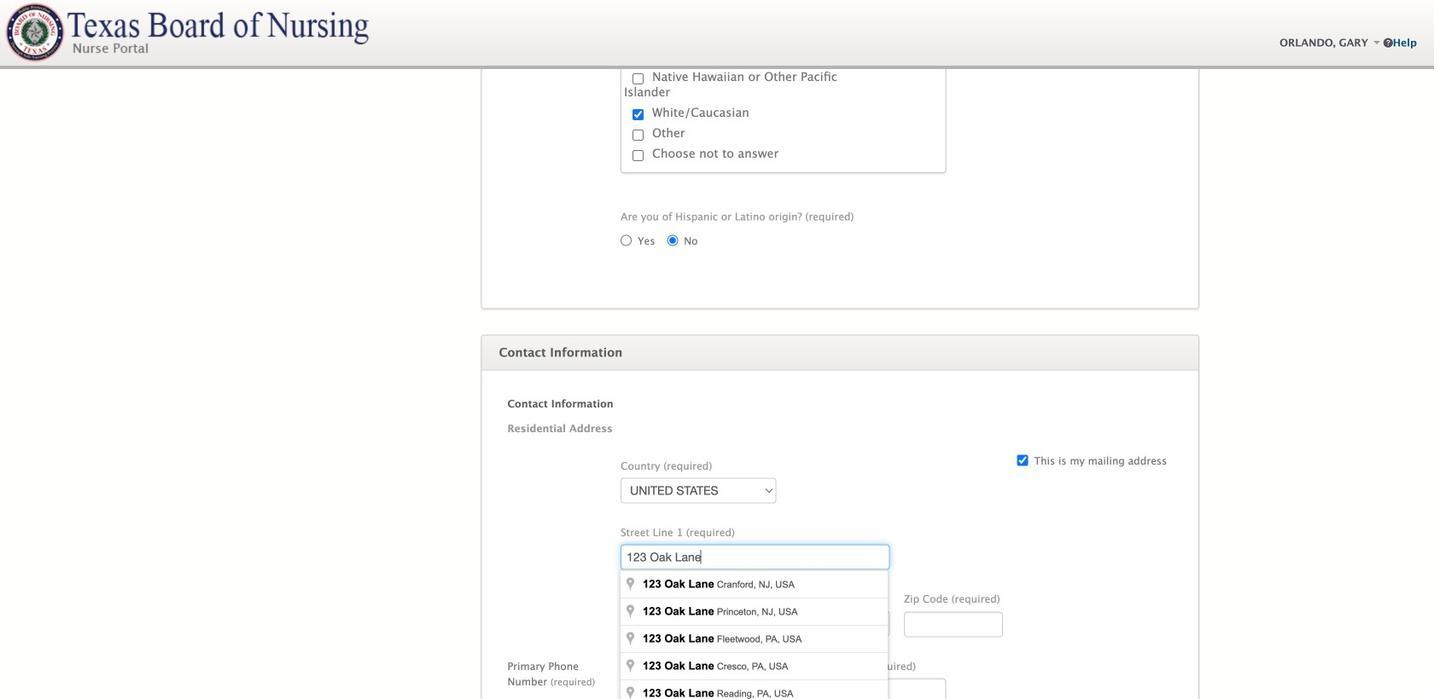 Task type: vqa. For each thing, say whether or not it's contained in the screenshot.
plus 'image' on the top right
no



Task type: locate. For each thing, give the bounding box(es) containing it.
2 marker image from the top
[[624, 632, 637, 649]]

None text field
[[621, 612, 720, 638], [904, 612, 1003, 638], [621, 612, 720, 638], [904, 612, 1003, 638]]

marker image
[[624, 604, 637, 621]]

4 marker image from the top
[[624, 686, 637, 700]]

None radio
[[621, 235, 632, 246], [667, 235, 678, 246], [621, 235, 632, 246], [667, 235, 678, 246]]

help circled image
[[1383, 34, 1393, 51]]

marker image
[[624, 577, 637, 594], [624, 632, 637, 649], [624, 659, 637, 676], [624, 686, 637, 700]]

None checkbox
[[633, 12, 644, 23], [633, 32, 644, 43], [633, 73, 644, 84], [633, 12, 644, 23], [633, 32, 644, 43], [633, 73, 644, 84]]

(___) ___-____ text field
[[791, 679, 946, 700]]

None checkbox
[[633, 53, 644, 64], [633, 109, 644, 120], [633, 130, 644, 141], [633, 150, 644, 161], [1017, 456, 1028, 467], [633, 53, 644, 64], [633, 109, 644, 120], [633, 130, 644, 141], [633, 150, 644, 161], [1017, 456, 1028, 467]]



Task type: describe. For each thing, give the bounding box(es) containing it.
3 marker image from the top
[[624, 659, 637, 676]]

Enter a location text field
[[621, 545, 890, 570]]

1 marker image from the top
[[624, 577, 637, 594]]



